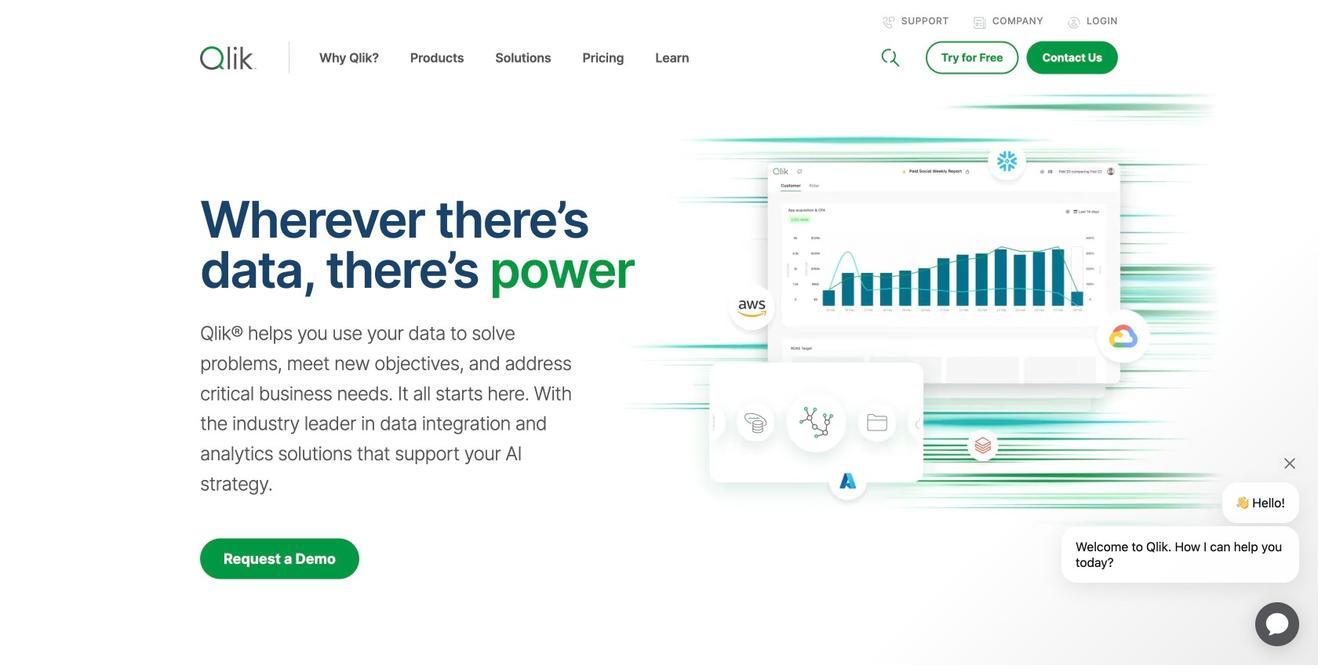 Task type: describe. For each thing, give the bounding box(es) containing it.
login image
[[1068, 16, 1081, 29]]

support image
[[883, 16, 895, 29]]



Task type: locate. For each thing, give the bounding box(es) containing it.
company image
[[974, 16, 986, 29]]

application
[[1237, 584, 1318, 665]]

qlik image
[[200, 46, 257, 70]]



